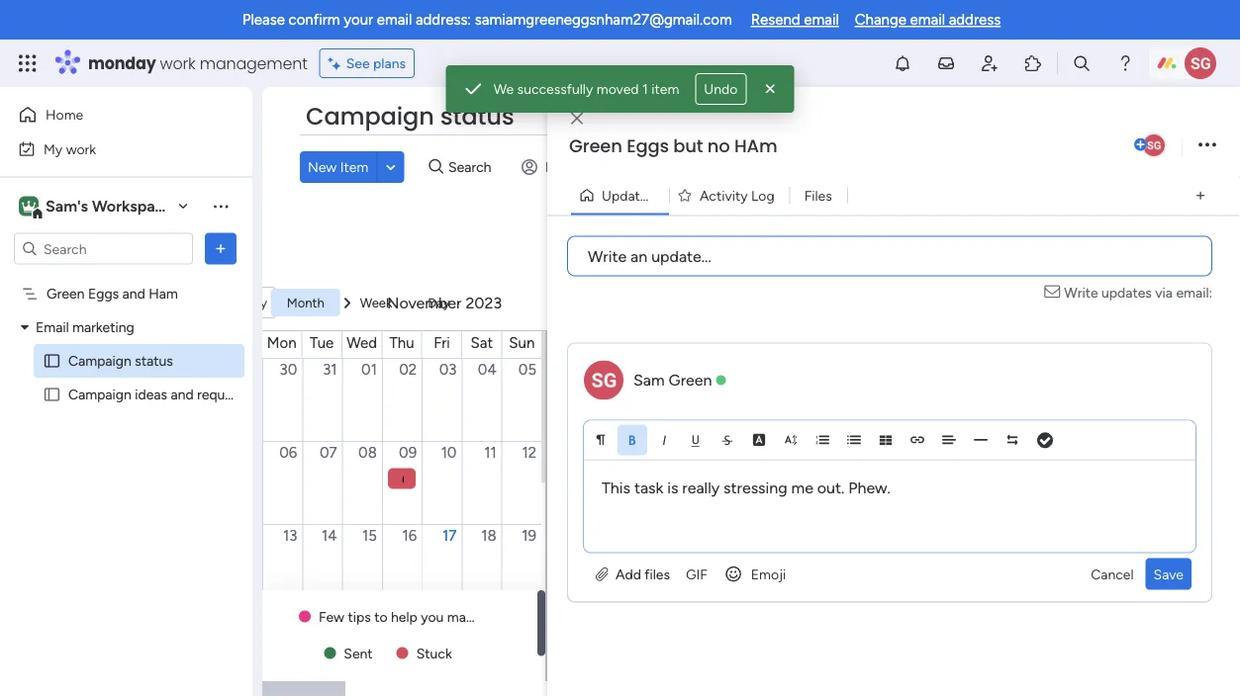 Task type: describe. For each thing, give the bounding box(es) containing it.
green for green eggs but no ham
[[569, 134, 622, 159]]

2 vertical spatial campaign
[[68, 387, 132, 403]]

list arrow image
[[345, 297, 350, 309]]

italic image
[[657, 433, 671, 447]]

email for resend email
[[804, 11, 839, 29]]

2 vertical spatial green
[[669, 371, 712, 390]]

workspace options image
[[211, 196, 231, 216]]

activity
[[700, 187, 748, 204]]

address:
[[416, 11, 471, 29]]

stressing
[[724, 479, 788, 498]]

person button
[[514, 151, 600, 183]]

sam green link
[[634, 371, 712, 390]]

sun
[[509, 335, 535, 352]]

my work button
[[12, 133, 213, 165]]

new item
[[308, 159, 369, 176]]

v2 search image
[[429, 156, 444, 178]]

notifications image
[[893, 53, 913, 73]]

please
[[242, 11, 285, 29]]

and for ideas
[[171, 387, 194, 403]]

envelope o image
[[1045, 283, 1065, 303]]

updates / 1 button
[[571, 180, 672, 211]]

rtl ltr image
[[1006, 433, 1020, 447]]

email
[[36, 319, 69, 336]]

list box containing green eggs and ham
[[0, 273, 252, 679]]

item
[[652, 81, 679, 98]]

gif
[[686, 566, 708, 583]]

2023
[[466, 294, 502, 312]]

monday
[[88, 52, 156, 74]]

green eggs and ham
[[47, 286, 178, 302]]

workspace image
[[22, 196, 36, 217]]

work for monday
[[160, 52, 196, 74]]

search everything image
[[1072, 53, 1092, 73]]

Green Eggs but no HAm field
[[564, 134, 1131, 159]]

options image
[[1199, 132, 1217, 159]]

public board image for campaign ideas and requests
[[43, 386, 61, 404]]

add view image
[[1197, 188, 1205, 203]]

dapulse attachment image
[[596, 566, 609, 583]]

status inside field
[[440, 100, 514, 133]]

new
[[308, 159, 337, 176]]

emoji button
[[716, 559, 794, 591]]

log
[[751, 187, 775, 204]]

sam green
[[634, 371, 712, 390]]

day
[[428, 295, 450, 311]]

green for green eggs and ham
[[47, 286, 85, 302]]

1 horizontal spatial close image
[[761, 79, 780, 99]]

undo
[[704, 81, 738, 98]]

Search field
[[444, 153, 503, 181]]

files
[[645, 566, 670, 583]]

﻿phew.
[[849, 479, 891, 498]]

1 email from the left
[[377, 11, 412, 29]]

text color image
[[752, 433, 766, 447]]

new item button
[[300, 151, 377, 183]]

size image
[[784, 433, 798, 447]]

1 vertical spatial campaign status
[[68, 353, 173, 370]]

stuck
[[416, 645, 452, 662]]

format image
[[594, 433, 608, 447]]

Campaign status field
[[301, 100, 519, 134]]

eggs for but
[[627, 134, 669, 159]]

we successfully moved 1 item
[[494, 81, 679, 98]]

moved
[[597, 81, 639, 98]]

cancel
[[1091, 566, 1134, 583]]

change email address link
[[855, 11, 1001, 29]]

write updates via email:
[[1065, 285, 1213, 301]]

an
[[631, 247, 648, 266]]

1 horizontal spatial sam green image
[[1185, 48, 1217, 79]]

resend email
[[751, 11, 839, 29]]

&bull; bullets image
[[847, 433, 861, 447]]

add
[[616, 566, 641, 583]]

item
[[340, 159, 369, 176]]

strikethrough image
[[721, 433, 735, 447]]

and for eggs
[[122, 286, 145, 302]]

samiamgreeneggsnham27@gmail.com
[[475, 11, 732, 29]]

write an update... button
[[567, 236, 1213, 277]]

workspace selection element
[[19, 195, 174, 220]]

gif button
[[678, 559, 716, 591]]

/
[[658, 187, 663, 204]]

help image
[[1116, 53, 1136, 73]]

dapulse addbtn image
[[1135, 139, 1147, 151]]

wed
[[347, 335, 377, 352]]

week link
[[344, 289, 408, 317]]

save button
[[1146, 559, 1192, 591]]

invite members image
[[980, 53, 1000, 73]]

address
[[949, 11, 1001, 29]]

files
[[805, 187, 832, 204]]

task
[[634, 479, 664, 498]]

green eggs but no ham
[[569, 134, 778, 159]]

select product image
[[18, 53, 38, 73]]

change email address
[[855, 11, 1001, 29]]

my work
[[44, 141, 96, 157]]

﻿this task is really stressing me out. ﻿phew.
[[602, 479, 895, 498]]

angle down image
[[386, 160, 396, 175]]

table image
[[879, 433, 893, 447]]

options image
[[211, 239, 231, 259]]

sat
[[471, 335, 493, 352]]

ham
[[149, 286, 178, 302]]

email for change email address
[[910, 11, 945, 29]]

email:
[[1177, 285, 1213, 301]]

home
[[46, 106, 83, 123]]

your
[[344, 11, 373, 29]]

but
[[674, 134, 703, 159]]

sam's
[[46, 197, 88, 216]]

marketing
[[72, 319, 134, 336]]

public board image for campaign status
[[43, 352, 61, 371]]

checklist image
[[1037, 434, 1053, 448]]



Task type: locate. For each thing, give the bounding box(es) containing it.
eggs up marketing
[[88, 286, 119, 302]]

caret down image
[[21, 321, 29, 335]]

1 horizontal spatial email
[[804, 11, 839, 29]]

1 horizontal spatial 1
[[667, 187, 672, 204]]

0 vertical spatial eggs
[[627, 134, 669, 159]]

1 horizontal spatial status
[[440, 100, 514, 133]]

0 horizontal spatial email
[[377, 11, 412, 29]]

close image
[[761, 79, 780, 99], [571, 112, 583, 126]]

person
[[545, 159, 588, 176]]

option
[[0, 276, 252, 280]]

1 vertical spatial green
[[47, 286, 85, 302]]

0 vertical spatial work
[[160, 52, 196, 74]]

see plans button
[[319, 49, 415, 78]]

status up ideas
[[135, 353, 173, 370]]

campaign up item
[[306, 100, 434, 133]]

work right monday
[[160, 52, 196, 74]]

0 vertical spatial sam green image
[[1185, 48, 1217, 79]]

green inside list box
[[47, 286, 85, 302]]

write an update...
[[588, 247, 712, 266]]

1 vertical spatial 1
[[667, 187, 672, 204]]

sam green image left options icon
[[1141, 133, 1167, 158]]

work for my
[[66, 141, 96, 157]]

ham
[[735, 134, 778, 159]]

list box
[[0, 273, 252, 679]]

0 horizontal spatial work
[[66, 141, 96, 157]]

Search in workspace field
[[42, 238, 165, 260]]

green
[[569, 134, 622, 159], [47, 286, 85, 302], [669, 371, 712, 390]]

campaign status up angle down icon
[[306, 100, 514, 133]]

1 horizontal spatial write
[[1065, 285, 1098, 301]]

0 horizontal spatial close image
[[571, 112, 583, 126]]

activity log button
[[669, 180, 790, 211]]

write for write updates via email:
[[1065, 285, 1098, 301]]

change
[[855, 11, 907, 29]]

1. numbers image
[[816, 433, 830, 447]]

1 vertical spatial sam green image
[[1141, 133, 1167, 158]]

write for write an update...
[[588, 247, 627, 266]]

1 vertical spatial work
[[66, 141, 96, 157]]

mon
[[267, 335, 297, 352]]

please confirm your email address: samiamgreeneggsnham27@gmail.com
[[242, 11, 732, 29]]

0 vertical spatial write
[[588, 247, 627, 266]]

1 public board image from the top
[[43, 352, 61, 371]]

0 horizontal spatial status
[[135, 353, 173, 370]]

1 right /
[[667, 187, 672, 204]]

see
[[346, 55, 370, 72]]

0 vertical spatial campaign status
[[306, 100, 514, 133]]

1 vertical spatial campaign
[[68, 353, 132, 370]]

update...
[[652, 247, 712, 266]]

updates
[[1102, 285, 1152, 301]]

and left ham
[[122, 286, 145, 302]]

and right ideas
[[171, 387, 194, 403]]

undo button
[[695, 73, 747, 105]]

november
[[387, 294, 462, 312]]

files button
[[790, 180, 847, 211]]

1 horizontal spatial work
[[160, 52, 196, 74]]

we
[[494, 81, 514, 98]]

2 horizontal spatial email
[[910, 11, 945, 29]]

workspace image
[[19, 196, 39, 217]]

add files
[[612, 566, 670, 583]]

0 vertical spatial 1
[[642, 81, 648, 98]]

me
[[792, 479, 814, 498]]

green up the updates / 1 "button"
[[569, 134, 622, 159]]

activity log
[[700, 187, 775, 204]]

close image down the we successfully moved 1 item
[[571, 112, 583, 126]]

november 2023
[[387, 294, 502, 312]]

1 inside alert
[[642, 81, 648, 98]]

plans
[[373, 55, 406, 72]]

campaign status down marketing
[[68, 353, 173, 370]]

my
[[44, 141, 63, 157]]

work
[[160, 52, 196, 74], [66, 141, 96, 157]]

month link
[[271, 289, 340, 317]]

2 horizontal spatial green
[[669, 371, 712, 390]]

green right "sam" on the right of page
[[669, 371, 712, 390]]

1 horizontal spatial green
[[569, 134, 622, 159]]

out.
[[818, 479, 845, 498]]

write left an
[[588, 247, 627, 266]]

green inside field
[[569, 134, 622, 159]]

green up email
[[47, 286, 85, 302]]

sam's workspace
[[46, 197, 172, 216]]

save
[[1154, 566, 1184, 583]]

write left updates
[[1065, 285, 1098, 301]]

sent
[[344, 645, 373, 662]]

email right "change"
[[910, 11, 945, 29]]

management
[[200, 52, 308, 74]]

inbox image
[[937, 53, 956, 73]]

0 vertical spatial green
[[569, 134, 622, 159]]

3 email from the left
[[910, 11, 945, 29]]

home button
[[12, 99, 213, 131]]

0 vertical spatial and
[[122, 286, 145, 302]]

1
[[642, 81, 648, 98], [667, 187, 672, 204]]

month
[[287, 295, 325, 311]]

0 horizontal spatial write
[[588, 247, 627, 266]]

alert containing we successfully moved 1 item
[[446, 65, 794, 113]]

1 horizontal spatial campaign status
[[306, 100, 514, 133]]

0 horizontal spatial green
[[47, 286, 85, 302]]

0 vertical spatial close image
[[761, 79, 780, 99]]

write inside button
[[588, 247, 627, 266]]

1 vertical spatial write
[[1065, 285, 1098, 301]]

0 horizontal spatial eggs
[[88, 286, 119, 302]]

align image
[[942, 433, 956, 447]]

workspace
[[92, 197, 172, 216]]

status down we
[[440, 100, 514, 133]]

successfully
[[517, 81, 593, 98]]

thu
[[390, 335, 414, 352]]

campaign down marketing
[[68, 353, 132, 370]]

work inside my work button
[[66, 141, 96, 157]]

eggs
[[627, 134, 669, 159], [88, 286, 119, 302]]

monday work management
[[88, 52, 308, 74]]

and
[[122, 286, 145, 302], [171, 387, 194, 403]]

2 email from the left
[[804, 11, 839, 29]]

underline image
[[689, 433, 703, 447]]

email right 'your'
[[377, 11, 412, 29]]

resend
[[751, 11, 801, 29]]

day link
[[412, 289, 466, 317]]

1 vertical spatial close image
[[571, 112, 583, 126]]

no
[[708, 134, 730, 159]]

0 horizontal spatial 1
[[642, 81, 648, 98]]

work right my
[[66, 141, 96, 157]]

1 vertical spatial status
[[135, 353, 173, 370]]

0 horizontal spatial sam green image
[[1141, 133, 1167, 158]]

0 vertical spatial public board image
[[43, 352, 61, 371]]

campaign ideas and requests
[[68, 387, 251, 403]]

confirm
[[289, 11, 340, 29]]

1 vertical spatial public board image
[[43, 386, 61, 404]]

1 vertical spatial and
[[171, 387, 194, 403]]

updates / 1
[[602, 187, 672, 204]]

email right resend
[[804, 11, 839, 29]]

dapulse drag 2 image
[[550, 370, 557, 393]]

1 vertical spatial eggs
[[88, 286, 119, 302]]

0 horizontal spatial campaign status
[[68, 353, 173, 370]]

sam
[[634, 371, 665, 390]]

2 public board image from the top
[[43, 386, 61, 404]]

sam green image right help icon
[[1185, 48, 1217, 79]]

0 vertical spatial campaign
[[306, 100, 434, 133]]

apps image
[[1024, 53, 1043, 73]]

bold image
[[626, 433, 640, 447]]

close image right undo
[[761, 79, 780, 99]]

link image
[[911, 433, 925, 447]]

eggs for and
[[88, 286, 119, 302]]

campaign left ideas
[[68, 387, 132, 403]]

0 vertical spatial status
[[440, 100, 514, 133]]

1 inside "button"
[[667, 187, 672, 204]]

requests
[[197, 387, 251, 403]]

eggs left but
[[627, 134, 669, 159]]

emoji
[[751, 566, 786, 583]]

via
[[1156, 285, 1173, 301]]

line image
[[974, 433, 988, 447]]

eggs inside field
[[627, 134, 669, 159]]

resend email link
[[751, 11, 839, 29]]

list arrow image
[[313, 297, 319, 309]]

0 horizontal spatial and
[[122, 286, 145, 302]]

alert
[[446, 65, 794, 113]]

fri
[[434, 335, 450, 352]]

email marketing
[[36, 319, 134, 336]]

1 horizontal spatial and
[[171, 387, 194, 403]]

1 left item
[[642, 81, 648, 98]]

1 horizontal spatial eggs
[[627, 134, 669, 159]]

campaign status inside the campaign status field
[[306, 100, 514, 133]]

﻿this
[[602, 479, 631, 498]]

status
[[440, 100, 514, 133], [135, 353, 173, 370]]

see plans
[[346, 55, 406, 72]]

public board image
[[43, 352, 61, 371], [43, 386, 61, 404]]

tue
[[310, 335, 334, 352]]

really
[[682, 479, 720, 498]]

campaign inside field
[[306, 100, 434, 133]]

week
[[360, 295, 392, 311]]

updates
[[602, 187, 654, 204]]

eggs inside list box
[[88, 286, 119, 302]]

is
[[667, 479, 678, 498]]

sam green image
[[1185, 48, 1217, 79], [1141, 133, 1167, 158]]



Task type: vqa. For each thing, say whether or not it's contained in the screenshot.
the leftmost "1"
yes



